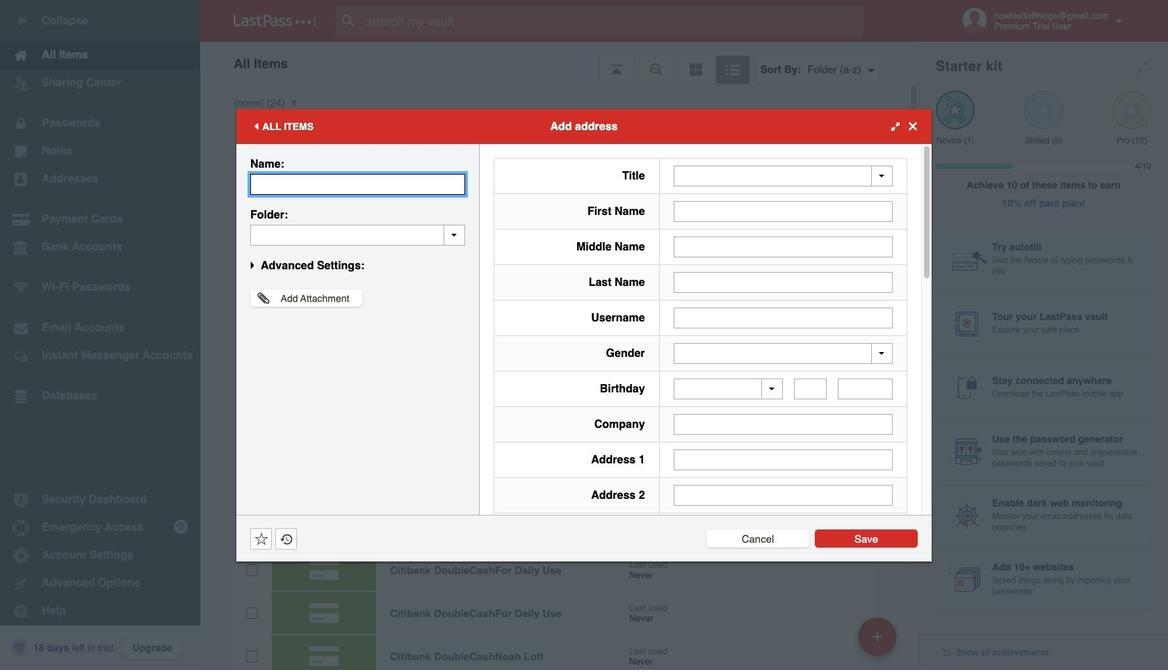 Task type: describe. For each thing, give the bounding box(es) containing it.
vault options navigation
[[200, 42, 920, 83]]

Search search field
[[335, 6, 891, 36]]



Task type: locate. For each thing, give the bounding box(es) containing it.
main navigation navigation
[[0, 0, 200, 670]]

new item image
[[873, 631, 883, 641]]

dialog
[[237, 109, 932, 670]]

None text field
[[674, 201, 893, 222], [250, 224, 465, 245], [674, 307, 893, 328], [674, 201, 893, 222], [250, 224, 465, 245], [674, 307, 893, 328]]

None text field
[[250, 174, 465, 194], [674, 236, 893, 257], [674, 272, 893, 293], [795, 379, 828, 399], [839, 379, 893, 399], [674, 414, 893, 435], [674, 449, 893, 470], [674, 485, 893, 506], [250, 174, 465, 194], [674, 236, 893, 257], [674, 272, 893, 293], [795, 379, 828, 399], [839, 379, 893, 399], [674, 414, 893, 435], [674, 449, 893, 470], [674, 485, 893, 506]]

lastpass image
[[234, 15, 316, 27]]

search my vault text field
[[335, 6, 891, 36]]

new item navigation
[[854, 613, 906, 670]]



